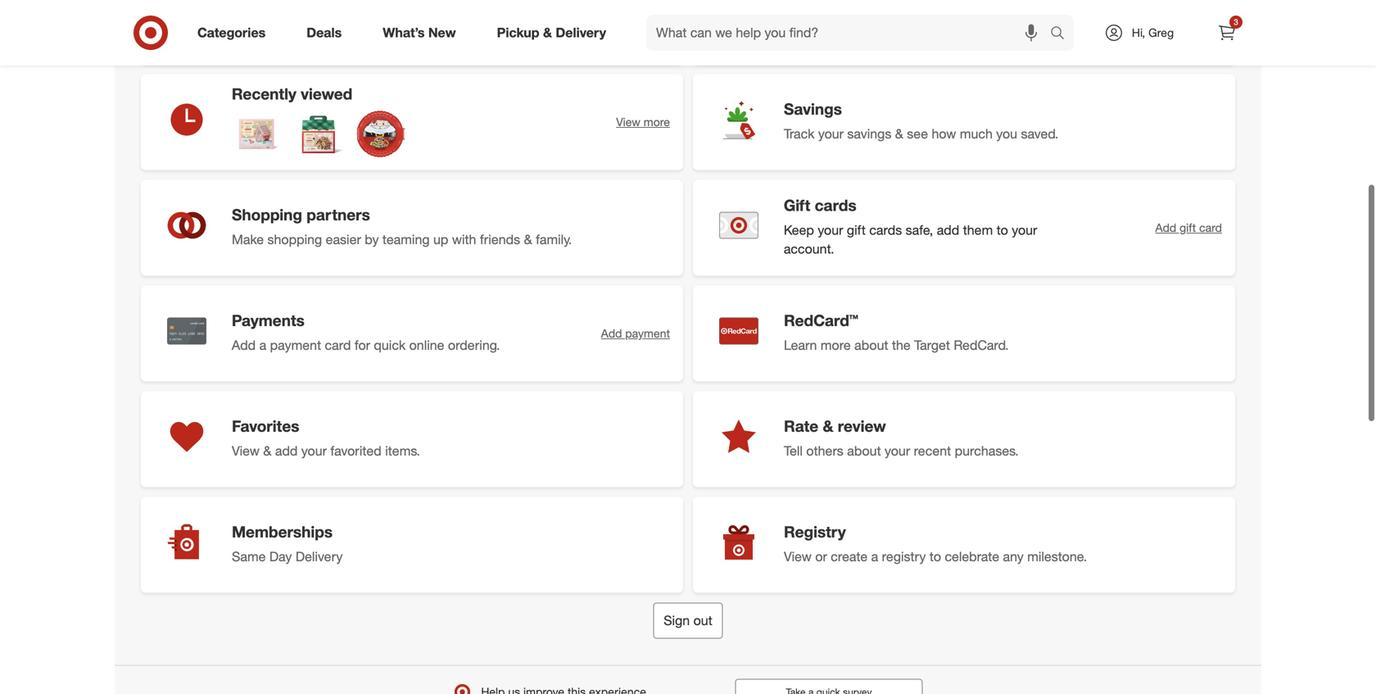 Task type: vqa. For each thing, say whether or not it's contained in the screenshot.
1
no



Task type: describe. For each thing, give the bounding box(es) containing it.
your inside rate & review tell others about your recent purchases.
[[885, 443, 911, 459]]

pickup & delivery link
[[483, 15, 627, 51]]

& right the in
[[517, 11, 525, 27]]

teacher,
[[581, 11, 627, 27]]

0 horizontal spatial cards
[[815, 196, 857, 215]]

preferences,
[[398, 11, 471, 27]]

viewed
[[301, 84, 353, 103]]

favorites
[[232, 417, 300, 436]]

favorited
[[331, 443, 382, 459]]

redcard™
[[784, 311, 859, 330]]

around.™
[[908, 23, 963, 39]]

gift
[[784, 196, 811, 215]]

new
[[429, 25, 456, 41]]

hi, greg
[[1133, 25, 1175, 40]]

target
[[915, 337, 951, 353]]

more
[[784, 23, 817, 39]]

add payment
[[601, 326, 670, 340]]

in
[[503, 11, 513, 27]]

greg
[[1149, 25, 1175, 40]]

them
[[964, 222, 994, 238]]

your inside the savings track your savings & see how much you saved.
[[819, 126, 844, 142]]

status
[[345, 29, 381, 45]]

savings
[[848, 126, 892, 142]]

rate & review tell others about your recent purchases.
[[784, 417, 1019, 459]]

much
[[960, 126, 993, 142]]

0 vertical spatial delivery
[[556, 25, 607, 41]]

favorites view & add your favorited items.
[[232, 417, 420, 459]]

what's
[[383, 25, 425, 41]]

recently viewed link
[[141, 74, 503, 170]]

card inside button
[[1200, 220, 1223, 235]]

about inside rate & review tell others about your recent purchases.
[[848, 443, 882, 459]]

military
[[299, 29, 341, 45]]

0 vertical spatial view
[[617, 115, 641, 129]]

safe,
[[906, 222, 934, 238]]

memberships
[[232, 522, 333, 541]]

pickup & delivery
[[497, 25, 607, 41]]

view more
[[617, 115, 670, 129]]

3 link
[[1210, 15, 1246, 51]]

sign out
[[664, 613, 713, 628]]

for
[[355, 337, 370, 353]]

payments
[[232, 311, 305, 330]]

deals
[[307, 25, 342, 41]]

the
[[893, 337, 911, 353]]

registry
[[784, 522, 846, 541]]

see
[[908, 126, 929, 142]]

to inside registry view or create a registry to celebrate any milestone.
[[930, 549, 942, 565]]

view more link
[[617, 114, 670, 130]]

1 vertical spatial cards
[[870, 222, 903, 238]]

account.
[[784, 241, 835, 257]]

memberships same day delivery
[[232, 522, 343, 565]]

card inside payments add a payment card for quick online ordering.
[[325, 337, 351, 353]]

items.
[[385, 443, 420, 459]]

partners
[[307, 205, 370, 224]]

create
[[831, 549, 868, 565]]

your inside favorites view & add your favorited items.
[[301, 443, 327, 459]]

saved.
[[1022, 126, 1059, 142]]

add gift card button
[[1156, 220, 1223, 236]]

more rewarding, all around.™ link
[[693, 0, 1236, 64]]

security,
[[529, 11, 577, 27]]

day
[[270, 549, 292, 565]]

pickup
[[497, 25, 540, 41]]

add payment button
[[601, 325, 670, 342]]

rewarding,
[[820, 23, 886, 39]]

student,
[[232, 29, 280, 45]]

& inside favorites view & add your favorited items.
[[263, 443, 272, 459]]

purchases.
[[955, 443, 1019, 459]]

with
[[452, 231, 477, 247]]

manage addresses, contact preferences, sign in & security, teacher, student, or military status & more. link
[[141, 0, 684, 64]]

search
[[1043, 26, 1083, 42]]

payment inside button
[[626, 326, 670, 340]]

addresses,
[[283, 11, 347, 27]]

make
[[232, 231, 264, 247]]

celebrate
[[945, 549, 1000, 565]]

3
[[1234, 17, 1239, 27]]

hi,
[[1133, 25, 1146, 40]]

redcard™ learn more about the target redcard.
[[784, 311, 1009, 353]]



Task type: locate. For each thing, give the bounding box(es) containing it.
categories
[[198, 25, 266, 41]]

0 vertical spatial cards
[[815, 196, 857, 215]]

a inside registry view or create a registry to celebrate any milestone.
[[872, 549, 879, 565]]

ordering.
[[448, 337, 500, 353]]

your right them
[[1012, 222, 1038, 238]]

& left see
[[896, 126, 904, 142]]

about down "review"
[[848, 443, 882, 459]]

delivery inside memberships same day delivery
[[296, 549, 343, 565]]

2 vertical spatial view
[[784, 549, 812, 565]]

1 vertical spatial to
[[930, 549, 942, 565]]

your left favorited
[[301, 443, 327, 459]]

& left "family."
[[524, 231, 532, 247]]

gift
[[1180, 220, 1197, 235], [847, 222, 866, 238]]

a right create
[[872, 549, 879, 565]]

1 vertical spatial about
[[848, 443, 882, 459]]

or inside registry view or create a registry to celebrate any milestone.
[[816, 549, 828, 565]]

0 vertical spatial to
[[997, 222, 1009, 238]]

review
[[838, 417, 887, 436]]

1 vertical spatial delivery
[[296, 549, 343, 565]]

1 horizontal spatial add
[[601, 326, 622, 340]]

0 vertical spatial a
[[259, 337, 267, 353]]

gift inside gift cards keep your gift cards safe, add them to your account.
[[847, 222, 866, 238]]

to
[[997, 222, 1009, 238], [930, 549, 942, 565]]

a inside payments add a payment card for quick online ordering.
[[259, 337, 267, 353]]

easier
[[326, 231, 361, 247]]

view for favorites
[[232, 443, 260, 459]]

1 horizontal spatial add
[[937, 222, 960, 238]]

manage addresses, contact preferences, sign in & security, teacher, student, or military status & more.
[[232, 11, 627, 45]]

0 horizontal spatial add
[[275, 443, 298, 459]]

track
[[784, 126, 815, 142]]

out
[[694, 613, 713, 628]]

1 horizontal spatial view
[[617, 115, 641, 129]]

or left military
[[283, 29, 295, 45]]

to right registry
[[930, 549, 942, 565]]

registry view or create a registry to celebrate any milestone.
[[784, 522, 1088, 565]]

1 horizontal spatial delivery
[[556, 25, 607, 41]]

shopping
[[232, 205, 302, 224]]

0 vertical spatial card
[[1200, 220, 1223, 235]]

delivery
[[556, 25, 607, 41], [296, 549, 343, 565]]

others
[[807, 443, 844, 459]]

a down payments
[[259, 337, 267, 353]]

same
[[232, 549, 266, 565]]

a
[[259, 337, 267, 353], [872, 549, 879, 565]]

& left more.
[[384, 29, 393, 45]]

& down favorites
[[263, 443, 272, 459]]

holiday classic house gingerbread house kit with roof helper - 38.8oz - favorite day&#8482; image
[[294, 109, 343, 158]]

0 vertical spatial more
[[644, 115, 670, 129]]

add for gift cards
[[1156, 220, 1177, 235]]

0 horizontal spatial add
[[232, 337, 256, 353]]

redcard.
[[954, 337, 1009, 353]]

hubba bubba holiday bubble tape - 2oz image
[[356, 109, 406, 158]]

add gift card
[[1156, 220, 1223, 235]]

by
[[365, 231, 379, 247]]

& inside shopping partners make shopping easier by teaming up with friends & family.
[[524, 231, 532, 247]]

search button
[[1043, 15, 1083, 54]]

about left the
[[855, 337, 889, 353]]

1 vertical spatial more
[[821, 337, 851, 353]]

1 horizontal spatial a
[[872, 549, 879, 565]]

registry
[[882, 549, 926, 565]]

0 horizontal spatial card
[[325, 337, 351, 353]]

or
[[283, 29, 295, 45], [816, 549, 828, 565]]

What can we help you find? suggestions appear below search field
[[647, 15, 1055, 51]]

quick
[[374, 337, 406, 353]]

1 horizontal spatial more
[[821, 337, 851, 353]]

sign out button
[[653, 603, 723, 639]]

more rewarding, all around.™
[[784, 23, 963, 39]]

cards right gift
[[815, 196, 857, 215]]

or down registry
[[816, 549, 828, 565]]

categories link
[[184, 15, 286, 51]]

more inside redcard™ learn more about the target redcard.
[[821, 337, 851, 353]]

1 vertical spatial a
[[872, 549, 879, 565]]

1 horizontal spatial to
[[997, 222, 1009, 238]]

add right safe,
[[937, 222, 960, 238]]

1 vertical spatial add
[[275, 443, 298, 459]]

deals link
[[293, 15, 362, 51]]

1 horizontal spatial or
[[816, 549, 828, 565]]

2 horizontal spatial view
[[784, 549, 812, 565]]

you
[[997, 126, 1018, 142]]

& inside rate & review tell others about your recent purchases.
[[823, 417, 834, 436]]

rate
[[784, 417, 819, 436]]

view
[[617, 115, 641, 129], [232, 443, 260, 459], [784, 549, 812, 565]]

to inside gift cards keep your gift cards safe, add them to your account.
[[997, 222, 1009, 238]]

online
[[409, 337, 445, 353]]

0 vertical spatial or
[[283, 29, 295, 45]]

learn
[[784, 337, 818, 353]]

more
[[644, 115, 670, 129], [821, 337, 851, 353]]

gift inside button
[[1180, 220, 1197, 235]]

contact
[[351, 11, 395, 27]]

recently
[[232, 84, 297, 103]]

cards
[[815, 196, 857, 215], [870, 222, 903, 238]]

view for registry
[[784, 549, 812, 565]]

0 vertical spatial add
[[937, 222, 960, 238]]

milestone.
[[1028, 549, 1088, 565]]

0 horizontal spatial to
[[930, 549, 942, 565]]

add down favorites
[[275, 443, 298, 459]]

what's new link
[[369, 15, 477, 51]]

about inside redcard™ learn more about the target redcard.
[[855, 337, 889, 353]]

& inside pickup & delivery link
[[543, 25, 552, 41]]

your left recent
[[885, 443, 911, 459]]

&
[[517, 11, 525, 27], [543, 25, 552, 41], [384, 29, 393, 45], [896, 126, 904, 142], [524, 231, 532, 247], [823, 417, 834, 436], [263, 443, 272, 459]]

0 vertical spatial about
[[855, 337, 889, 353]]

0 horizontal spatial payment
[[270, 337, 321, 353]]

add for payments
[[601, 326, 622, 340]]

up
[[434, 231, 449, 247]]

family.
[[536, 231, 572, 247]]

manage
[[232, 11, 279, 27]]

more.
[[396, 29, 429, 45]]

& inside the savings track your savings & see how much you saved.
[[896, 126, 904, 142]]

about
[[855, 337, 889, 353], [848, 443, 882, 459]]

friends
[[480, 231, 521, 247]]

view inside registry view or create a registry to celebrate any milestone.
[[784, 549, 812, 565]]

shopping partners make shopping easier by teaming up with friends & family.
[[232, 205, 572, 247]]

0 horizontal spatial a
[[259, 337, 267, 353]]

sign
[[475, 11, 499, 27]]

1 horizontal spatial gift
[[1180, 220, 1197, 235]]

0 horizontal spatial delivery
[[296, 549, 343, 565]]

or inside manage addresses, contact preferences, sign in & security, teacher, student, or military status & more.
[[283, 29, 295, 45]]

add
[[1156, 220, 1177, 235], [601, 326, 622, 340], [232, 337, 256, 353]]

savings track your savings & see how much you saved.
[[784, 100, 1059, 142]]

any
[[1004, 549, 1024, 565]]

2 horizontal spatial add
[[1156, 220, 1177, 235]]

holiday glitter chateau sugar cookie gingerbread house kit - 29oz - favorite day&#8482; image
[[232, 109, 281, 158]]

& right pickup
[[543, 25, 552, 41]]

& up others
[[823, 417, 834, 436]]

1 horizontal spatial card
[[1200, 220, 1223, 235]]

all
[[890, 23, 904, 39]]

savings
[[784, 100, 843, 118]]

how
[[932, 126, 957, 142]]

recently viewed
[[232, 84, 353, 103]]

tell
[[784, 443, 803, 459]]

0 horizontal spatial gift
[[847, 222, 866, 238]]

what's new
[[383, 25, 456, 41]]

1 vertical spatial or
[[816, 549, 828, 565]]

to right them
[[997, 222, 1009, 238]]

card
[[1200, 220, 1223, 235], [325, 337, 351, 353]]

1 horizontal spatial cards
[[870, 222, 903, 238]]

payment inside payments add a payment card for quick online ordering.
[[270, 337, 321, 353]]

1 horizontal spatial payment
[[626, 326, 670, 340]]

payment
[[626, 326, 670, 340], [270, 337, 321, 353]]

0 horizontal spatial view
[[232, 443, 260, 459]]

add inside payments add a payment card for quick online ordering.
[[232, 337, 256, 353]]

add inside gift cards keep your gift cards safe, add them to your account.
[[937, 222, 960, 238]]

your up account.
[[818, 222, 844, 238]]

add inside favorites view & add your favorited items.
[[275, 443, 298, 459]]

shopping
[[268, 231, 322, 247]]

0 horizontal spatial or
[[283, 29, 295, 45]]

1 vertical spatial card
[[325, 337, 351, 353]]

payments add a payment card for quick online ordering.
[[232, 311, 500, 353]]

delivery right day
[[296, 549, 343, 565]]

gift cards keep your gift cards safe, add them to your account.
[[784, 196, 1038, 257]]

1 vertical spatial view
[[232, 443, 260, 459]]

keep
[[784, 222, 815, 238]]

view inside favorites view & add your favorited items.
[[232, 443, 260, 459]]

cards left safe,
[[870, 222, 903, 238]]

your down the savings
[[819, 126, 844, 142]]

0 horizontal spatial more
[[644, 115, 670, 129]]

delivery right pickup
[[556, 25, 607, 41]]

recent
[[914, 443, 952, 459]]

add
[[937, 222, 960, 238], [275, 443, 298, 459]]



